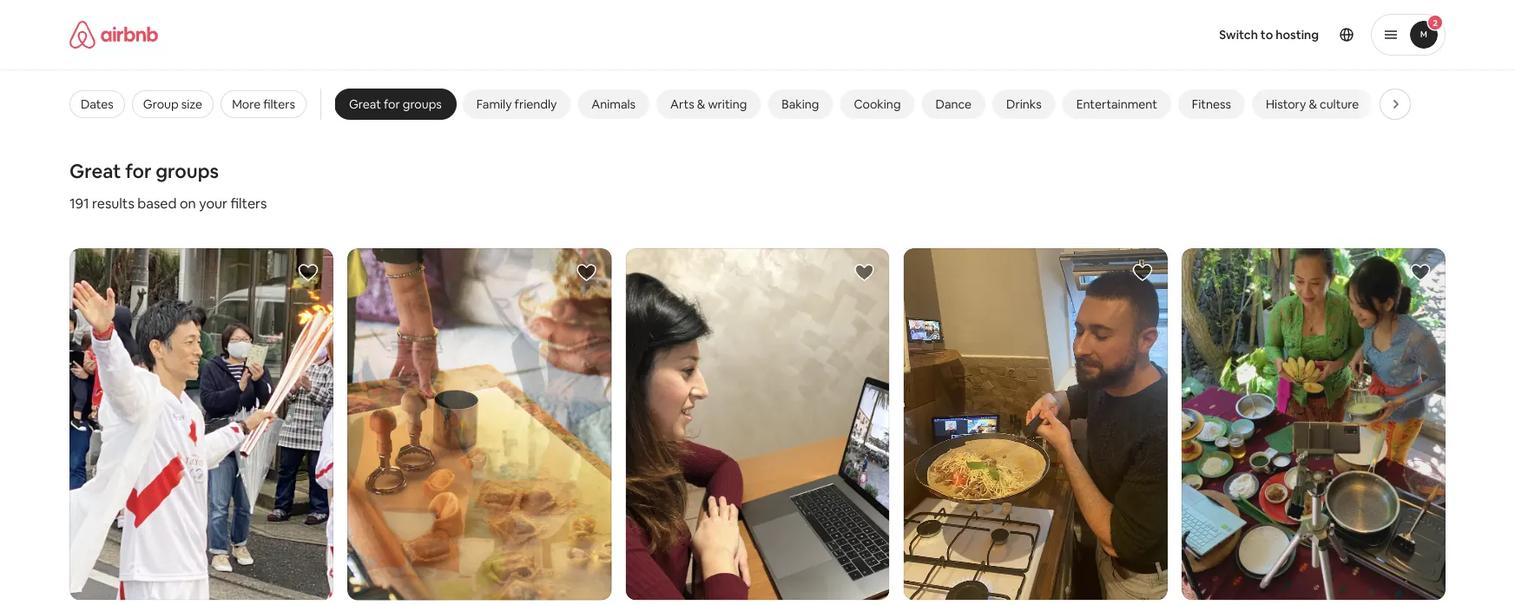 Task type: vqa. For each thing, say whether or not it's contained in the screenshot.
the "Dance" button
yes



Task type: locate. For each thing, give the bounding box(es) containing it.
family
[[476, 96, 512, 112]]

1 vertical spatial groups
[[156, 158, 219, 183]]

arts
[[670, 96, 694, 112]]

filters right more
[[263, 96, 295, 112]]

for
[[384, 96, 400, 112], [125, 158, 152, 183]]

writing
[[708, 96, 747, 112]]

1 vertical spatial for
[[125, 158, 152, 183]]

magic element
[[1394, 96, 1427, 112]]

2 save this experience image from the left
[[576, 262, 597, 283]]

191
[[69, 194, 89, 212]]

great for groups
[[349, 96, 442, 112], [69, 158, 219, 183]]

save this experience image
[[854, 262, 875, 283], [1132, 262, 1153, 283], [1410, 262, 1431, 283]]

drinks element
[[1006, 96, 1042, 112]]

profile element
[[909, 0, 1446, 69]]

animals
[[592, 96, 636, 112]]

1 save this experience image from the left
[[298, 262, 319, 283]]

2 horizontal spatial save this experience image
[[1410, 262, 1431, 283]]

great for groups element
[[349, 96, 442, 112]]

dance element
[[935, 96, 972, 112]]

great inside button
[[349, 96, 381, 112]]

group
[[143, 96, 179, 112]]

baking element
[[782, 96, 819, 112]]

1 horizontal spatial save this experience image
[[1132, 262, 1153, 283]]

191 results based on your filters
[[69, 194, 267, 212]]

0 vertical spatial great
[[349, 96, 381, 112]]

1 & from the left
[[697, 96, 705, 112]]

switch
[[1219, 27, 1258, 43]]

great
[[349, 96, 381, 112], [69, 158, 121, 183]]

more filters
[[232, 96, 295, 112]]

0 vertical spatial for
[[384, 96, 400, 112]]

filters right your
[[231, 194, 267, 212]]

1 horizontal spatial for
[[384, 96, 400, 112]]

0 horizontal spatial great for groups
[[69, 158, 219, 183]]

& inside button
[[697, 96, 705, 112]]

entertainment button
[[1062, 89, 1171, 119]]

2 button
[[1371, 14, 1446, 56]]

groups up on
[[156, 158, 219, 183]]

0 horizontal spatial save this experience image
[[854, 262, 875, 283]]

family friendly element
[[476, 96, 557, 112]]

entertainment element
[[1076, 96, 1157, 112]]

family friendly
[[476, 96, 557, 112]]

0 vertical spatial great for groups
[[349, 96, 442, 112]]

1 vertical spatial great
[[69, 158, 121, 183]]

0 vertical spatial groups
[[403, 96, 442, 112]]

for inside button
[[384, 96, 400, 112]]

0 horizontal spatial &
[[697, 96, 705, 112]]

0 vertical spatial filters
[[263, 96, 295, 112]]

& left "culture"
[[1309, 96, 1317, 112]]

0 horizontal spatial for
[[125, 158, 152, 183]]

results
[[92, 194, 134, 212]]

groups left family
[[403, 96, 442, 112]]

dance
[[935, 96, 972, 112]]

dates
[[81, 96, 114, 112]]

save this experience image
[[298, 262, 319, 283], [576, 262, 597, 283]]

groups
[[403, 96, 442, 112], [156, 158, 219, 183]]

0 horizontal spatial groups
[[156, 158, 219, 183]]

size
[[181, 96, 202, 112]]

more filters button
[[221, 90, 306, 118]]

fitness button
[[1178, 89, 1245, 119]]

& inside "button"
[[1309, 96, 1317, 112]]

fitness element
[[1192, 96, 1231, 112]]

1 vertical spatial great for groups
[[69, 158, 219, 183]]

cooking element
[[854, 96, 901, 112]]

1 horizontal spatial great for groups
[[349, 96, 442, 112]]

& for history
[[1309, 96, 1317, 112]]

& right "arts"
[[697, 96, 705, 112]]

0 horizontal spatial save this experience image
[[298, 262, 319, 283]]

filters
[[263, 96, 295, 112], [231, 194, 267, 212]]

1 horizontal spatial great
[[349, 96, 381, 112]]

on
[[180, 194, 196, 212]]

group size button
[[132, 90, 214, 118]]

magic button
[[1380, 89, 1441, 119]]

1 horizontal spatial groups
[[403, 96, 442, 112]]

friendly
[[514, 96, 557, 112]]

1 horizontal spatial save this experience image
[[576, 262, 597, 283]]

1 horizontal spatial &
[[1309, 96, 1317, 112]]

magic
[[1394, 96, 1427, 112]]

&
[[697, 96, 705, 112], [1309, 96, 1317, 112]]

& for arts
[[697, 96, 705, 112]]

arts & writing element
[[670, 96, 747, 112]]

groups inside button
[[403, 96, 442, 112]]

0 horizontal spatial great
[[69, 158, 121, 183]]

more
[[232, 96, 261, 112]]

arts & writing
[[670, 96, 747, 112]]

to
[[1260, 27, 1273, 43]]

2 & from the left
[[1309, 96, 1317, 112]]



Task type: describe. For each thing, give the bounding box(es) containing it.
switch to hosting link
[[1209, 16, 1329, 53]]

1 vertical spatial filters
[[231, 194, 267, 212]]

dates button
[[69, 90, 125, 118]]

arts & writing button
[[656, 89, 761, 119]]

drinks
[[1006, 96, 1042, 112]]

animals element
[[592, 96, 636, 112]]

great for groups button
[[335, 89, 456, 119]]

1 save this experience image from the left
[[854, 262, 875, 283]]

history & culture
[[1266, 96, 1359, 112]]

history & culture element
[[1266, 96, 1359, 112]]

history
[[1266, 96, 1306, 112]]

cooking button
[[840, 89, 915, 119]]

based
[[137, 194, 177, 212]]

drinks button
[[992, 89, 1055, 119]]

3 save this experience image from the left
[[1410, 262, 1431, 283]]

culture
[[1320, 96, 1359, 112]]

baking button
[[768, 89, 833, 119]]

cooking
[[854, 96, 901, 112]]

entertainment
[[1076, 96, 1157, 112]]

great for groups inside button
[[349, 96, 442, 112]]

baking
[[782, 96, 819, 112]]

2 save this experience image from the left
[[1132, 262, 1153, 283]]

family friendly button
[[463, 89, 571, 119]]

history & culture button
[[1252, 89, 1373, 119]]

group size
[[143, 96, 202, 112]]

switch to hosting
[[1219, 27, 1319, 43]]

animals button
[[578, 89, 649, 119]]

filters inside button
[[263, 96, 295, 112]]

hosting
[[1276, 27, 1319, 43]]

2
[[1433, 17, 1438, 28]]

dance button
[[922, 89, 985, 119]]

fitness
[[1192, 96, 1231, 112]]

your
[[199, 194, 228, 212]]



